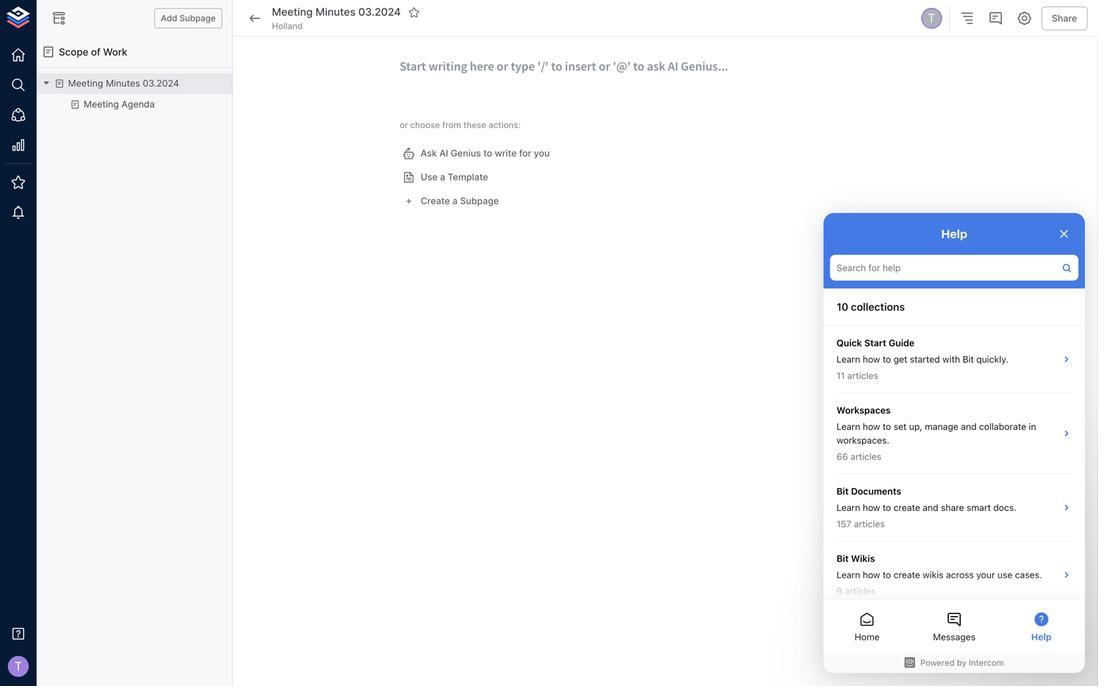 Task type: locate. For each thing, give the bounding box(es) containing it.
1 horizontal spatial minutes
[[316, 6, 356, 18]]

a inside button
[[440, 172, 445, 183]]

t
[[928, 11, 936, 25], [14, 660, 22, 674]]

subpage inside create a subpage button
[[460, 196, 499, 207]]

create
[[421, 196, 450, 207]]

0 horizontal spatial 03.2024
[[143, 78, 179, 89]]

meeting inside meeting minutes 03.2024 link
[[68, 78, 103, 89]]

03.2024 left favorite "image"
[[358, 6, 401, 18]]

you
[[534, 148, 550, 159]]

use
[[421, 172, 438, 183]]

0 vertical spatial a
[[440, 172, 445, 183]]

0 vertical spatial t button
[[919, 6, 944, 31]]

meeting up holland
[[272, 6, 313, 18]]

add
[[161, 13, 177, 23]]

1 vertical spatial a
[[453, 196, 458, 207]]

meeting minutes 03.2024 up meeting agenda
[[68, 78, 179, 89]]

meeting down meeting minutes 03.2024 link
[[84, 99, 119, 110]]

subpage inside add subpage button
[[180, 13, 216, 23]]

agenda
[[121, 99, 155, 110]]

03.2024
[[358, 6, 401, 18], [143, 78, 179, 89]]

0 horizontal spatial t
[[14, 660, 22, 674]]

a inside button
[[453, 196, 458, 207]]

ask
[[421, 148, 437, 159]]

1 horizontal spatial a
[[453, 196, 458, 207]]

settings image
[[1017, 10, 1033, 26]]

meeting inside meeting agenda link
[[84, 99, 119, 110]]

meeting agenda link
[[84, 98, 155, 111]]

0 horizontal spatial t button
[[4, 653, 33, 681]]

1 vertical spatial t
[[14, 660, 22, 674]]

t button
[[919, 6, 944, 31], [4, 653, 33, 681]]

1 vertical spatial 03.2024
[[143, 78, 179, 89]]

0 vertical spatial subpage
[[180, 13, 216, 23]]

favorite image
[[408, 6, 420, 18]]

1 horizontal spatial t button
[[919, 6, 944, 31]]

0 horizontal spatial meeting minutes 03.2024
[[68, 78, 179, 89]]

1 horizontal spatial subpage
[[460, 196, 499, 207]]

0 vertical spatial 03.2024
[[358, 6, 401, 18]]

meeting for meeting agenda link
[[84, 99, 119, 110]]

1 vertical spatial meeting
[[68, 78, 103, 89]]

1 horizontal spatial meeting minutes 03.2024
[[272, 6, 401, 18]]

subpage right add
[[180, 13, 216, 23]]

a right create
[[453, 196, 458, 207]]

dialog
[[824, 213, 1085, 673]]

0 vertical spatial t
[[928, 11, 936, 25]]

meeting down scope of work
[[68, 78, 103, 89]]

table of contents image
[[959, 10, 975, 26]]

holland link
[[272, 20, 303, 32]]

0 horizontal spatial a
[[440, 172, 445, 183]]

1 vertical spatial minutes
[[106, 78, 140, 89]]

a
[[440, 172, 445, 183], [453, 196, 458, 207]]

meeting
[[272, 6, 313, 18], [68, 78, 103, 89], [84, 99, 119, 110]]

0 horizontal spatial subpage
[[180, 13, 216, 23]]

03.2024 up agenda
[[143, 78, 179, 89]]

ask ai genius to write for you
[[421, 148, 550, 159]]

subpage down template
[[460, 196, 499, 207]]

2 vertical spatial meeting
[[84, 99, 119, 110]]

minutes
[[316, 6, 356, 18], [106, 78, 140, 89]]

meeting minutes 03.2024 up holland
[[272, 6, 401, 18]]

work
[[103, 46, 127, 58]]

scope of work link
[[37, 37, 233, 68]]

meeting minutes 03.2024
[[272, 6, 401, 18], [68, 78, 179, 89]]

1 vertical spatial subpage
[[460, 196, 499, 207]]

1 horizontal spatial t
[[928, 11, 936, 25]]

create a subpage
[[421, 196, 499, 207]]

meeting minutes 03.2024 link
[[68, 77, 179, 90]]

subpage
[[180, 13, 216, 23], [460, 196, 499, 207]]

a right "use" on the left of the page
[[440, 172, 445, 183]]



Task type: describe. For each thing, give the bounding box(es) containing it.
genius
[[451, 148, 481, 159]]

0 vertical spatial meeting minutes 03.2024
[[272, 6, 401, 18]]

0 vertical spatial minutes
[[316, 6, 356, 18]]

hide wiki image
[[51, 10, 67, 26]]

1 vertical spatial t button
[[4, 653, 33, 681]]

use a template button
[[400, 165, 494, 189]]

or choose from these actions:
[[400, 120, 521, 130]]

add subpage button
[[154, 8, 222, 28]]

t for t button to the top
[[928, 11, 936, 25]]

a for create
[[453, 196, 458, 207]]

comments image
[[988, 10, 1004, 26]]

share button
[[1042, 6, 1088, 30]]

write
[[495, 148, 517, 159]]

ask ai genius to write for you button
[[400, 142, 555, 165]]

scope
[[59, 46, 88, 58]]

from
[[442, 120, 461, 130]]

actions:
[[489, 120, 521, 130]]

for
[[519, 148, 532, 159]]

holland
[[272, 21, 303, 31]]

1 horizontal spatial 03.2024
[[358, 6, 401, 18]]

scope of work
[[59, 46, 127, 58]]

go back image
[[247, 10, 263, 26]]

these
[[464, 120, 486, 130]]

0 horizontal spatial minutes
[[106, 78, 140, 89]]

of
[[91, 46, 101, 58]]

a for use
[[440, 172, 445, 183]]

create a subpage button
[[400, 189, 504, 213]]

to
[[484, 148, 492, 159]]

meeting for meeting minutes 03.2024 link
[[68, 78, 103, 89]]

ai
[[440, 148, 448, 159]]

share
[[1052, 13, 1077, 24]]

choose
[[410, 120, 440, 130]]

or
[[400, 120, 408, 130]]

0 vertical spatial meeting
[[272, 6, 313, 18]]

add subpage
[[161, 13, 216, 23]]

1 vertical spatial meeting minutes 03.2024
[[68, 78, 179, 89]]

meeting agenda
[[84, 99, 155, 110]]

template
[[448, 172, 488, 183]]

t for the bottommost t button
[[14, 660, 22, 674]]

use a template
[[421, 172, 488, 183]]



Task type: vqa. For each thing, say whether or not it's contained in the screenshot.
tooltip
no



